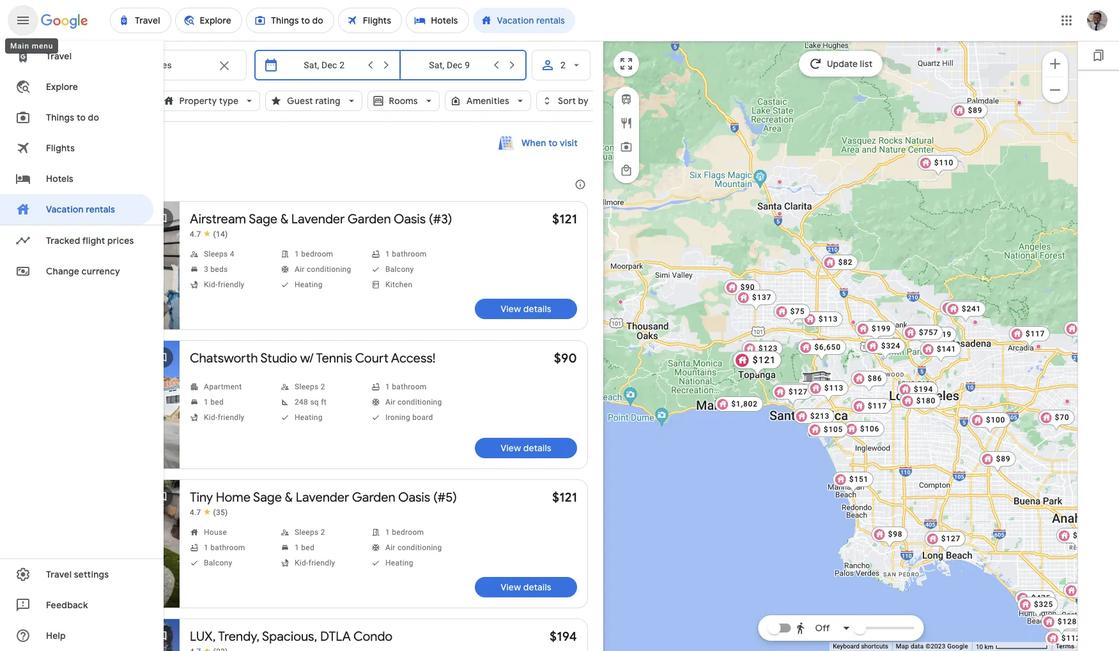 Task type: describe. For each thing, give the bounding box(es) containing it.
when
[[521, 137, 546, 149]]

$75
[[790, 307, 805, 316]]

Check-in text field
[[286, 50, 362, 80]]

3 photo 1 image from the top
[[16, 620, 180, 652]]

rooms
[[389, 95, 418, 107]]

km
[[985, 644, 993, 651]]

do
[[88, 112, 99, 123]]

$137
[[752, 293, 771, 302]]

2 view details from the top
[[501, 443, 551, 454]]

main menu image
[[15, 13, 31, 28]]

view details button for (14)
[[475, 299, 577, 320]]

$151 link
[[832, 472, 874, 494]]

rooms button
[[367, 86, 440, 116]]

spacious, private, and affordable rv image
[[936, 47, 941, 52]]

$757 link
[[902, 325, 943, 341]]

tracked
[[46, 235, 80, 247]]

2
[[560, 60, 566, 70]]

1 horizontal spatial $194 link
[[897, 382, 938, 404]]

$100 link
[[969, 413, 1010, 435]]

$324 link
[[864, 339, 905, 360]]

results
[[109, 178, 142, 191]]

hotels
[[46, 173, 73, 185]]

vacation rentals
[[46, 204, 115, 215]]

type
[[219, 95, 238, 107]]

flight
[[82, 235, 105, 247]]

keyboard shortcuts
[[833, 644, 888, 651]]

$757
[[919, 329, 938, 337]]

shortcuts
[[861, 644, 888, 651]]

movie nest | 2br | huge backyard w grill image
[[1064, 399, 1070, 405]]

details for (35)
[[523, 582, 551, 594]]

to for do
[[77, 112, 86, 123]]

1 horizontal spatial $117
[[1025, 330, 1045, 339]]

0 horizontal spatial $90
[[554, 351, 577, 367]]

2 view details button from the top
[[475, 438, 577, 459]]

1 vertical spatial $113
[[824, 384, 843, 393]]

$180
[[916, 397, 936, 406]]

hotels link
[[0, 164, 153, 194]]

rentals
[[86, 204, 115, 215]]

angeles · 8,425
[[34, 178, 106, 191]]

map region
[[488, 0, 1119, 652]]

4.7 for (35)
[[190, 509, 201, 518]]

2 details from the top
[[523, 443, 551, 454]]

view details for (14)
[[501, 304, 551, 315]]

$241
[[961, 305, 981, 314]]

main menu
[[10, 42, 53, 50]]

$180 link
[[899, 394, 941, 409]]

2 next image from the top
[[148, 392, 178, 423]]

view details for (35)
[[501, 582, 551, 594]]

off
[[815, 623, 830, 635]]

$110 link
[[917, 155, 959, 177]]

keyboard shortcuts button
[[833, 643, 888, 652]]

1 vertical spatial $90 link
[[554, 351, 577, 367]]

$100
[[986, 416, 1005, 425]]

englenook image
[[972, 320, 978, 325]]

be our guest in our private home image
[[1017, 100, 1022, 105]]

flights link
[[0, 133, 153, 164]]

view details link for (14)
[[475, 299, 577, 320]]

map data ©2023 google
[[896, 644, 968, 651]]

photos list for save tiny home sage & lavender garden oasis (#5) to collection image
[[16, 481, 180, 619]]

$121 link for the right $194 link
[[732, 351, 782, 377]]

$325 link
[[1017, 598, 1058, 619]]

pet friendly noho escape image
[[850, 320, 855, 325]]

4.7 out of 5 stars from 14 reviews image
[[190, 229, 228, 240]]

property type
[[179, 95, 238, 107]]

main
[[10, 42, 29, 50]]

photos list for save chatsworth studio w/ tennis court access! to collection image
[[16, 341, 180, 480]]

$6,650
[[814, 343, 841, 352]]

0 horizontal spatial $117 link
[[851, 399, 892, 414]]

$141 link
[[920, 342, 961, 364]]

travel settings
[[46, 569, 109, 581]]

$241 link
[[945, 302, 986, 323]]

travel link
[[0, 41, 153, 72]]

$82
[[838, 258, 853, 267]]

$75 link
[[773, 304, 810, 326]]

menu
[[32, 42, 53, 50]]

1 vertical spatial $113 link
[[807, 381, 849, 403]]

cityscape lodging image
[[878, 340, 883, 345]]

$324
[[881, 342, 900, 351]]

photo 1 image for $90
[[16, 341, 180, 469]]

list
[[860, 58, 872, 70]]

tracked flight prices link
[[0, 226, 153, 256]]

1 next image from the top
[[148, 253, 178, 284]]

save airstream sage & lavender garden oasis (#3) to collection image
[[148, 203, 178, 234]]

$89 for topmost $89 'link'
[[968, 106, 982, 115]]

things to do
[[46, 112, 99, 123]]

pet friendly clean burbank guest house image
[[880, 341, 885, 346]]

$70
[[1055, 414, 1069, 422]]

photos list for save airstream sage & lavender garden oasis (#3) to collection image
[[16, 202, 180, 341]]

4.7 out of 5 stars from 22 reviews image
[[190, 647, 228, 652]]

feedback link
[[0, 591, 153, 621]]

photo 1 image for $121
[[16, 481, 180, 608]]

travel for travel
[[46, 50, 72, 62]]

help link
[[0, 621, 153, 652]]

$325
[[1034, 601, 1053, 610]]

amenities
[[466, 95, 509, 107]]

$106
[[860, 425, 879, 434]]

$95 link
[[772, 383, 808, 405]]

save chatsworth studio w/ tennis court access! to collection image
[[148, 343, 178, 373]]

amenities button
[[445, 86, 531, 116]]

2 button
[[532, 50, 591, 81]]

terms
[[1056, 644, 1074, 651]]

pet friendly heart of valencia image
[[777, 180, 782, 185]]

cute guest studio oldtown monrovia/pasadena/arcadia image
[[1036, 344, 1041, 350]]

(14)
[[213, 230, 228, 239]]

$86 link
[[851, 371, 887, 393]]

$475
[[1031, 594, 1051, 603]]

0 horizontal spatial $194 link
[[550, 630, 577, 646]]

prices
[[107, 235, 134, 247]]

$198
[[1073, 532, 1092, 541]]

0 vertical spatial $113
[[818, 315, 838, 324]]

keyboard
[[833, 644, 860, 651]]

1 horizontal spatial $117 link
[[1009, 327, 1050, 348]]

help
[[46, 631, 66, 642]]

guest rating
[[287, 95, 340, 107]]

terms link
[[1056, 644, 1074, 651]]

$128 link
[[1041, 615, 1082, 637]]

cozy guesthouse w heated jacuzzi, firepit & pool - santa clarita image
[[777, 212, 782, 217]]

map
[[896, 644, 909, 651]]

$194 inside map region
[[913, 385, 933, 394]]

details for (14)
[[523, 304, 551, 315]]

$123
[[758, 344, 778, 353]]

will rogers state beach image
[[780, 387, 794, 407]]



Task type: locate. For each thing, give the bounding box(es) containing it.
1 vertical spatial $127
[[941, 535, 960, 544]]

0 vertical spatial $127 link
[[772, 385, 813, 406]]

change currency
[[46, 266, 120, 277]]

change currency link
[[0, 256, 153, 287]]

vacation rentals link
[[0, 194, 153, 225]]

1 vertical spatial photo 1 image
[[16, 481, 180, 608]]

2 vertical spatial view details
[[501, 582, 551, 594]]

$194
[[913, 385, 933, 394], [550, 630, 577, 646]]

$90
[[740, 283, 755, 292], [554, 351, 577, 367]]

0 vertical spatial $113 link
[[802, 312, 843, 327]]

$127 link up $213 link at the bottom of page
[[772, 385, 813, 406]]

$171 link
[[940, 300, 981, 316]]

$128
[[1057, 618, 1077, 627]]

next image down save airstream sage & lavender garden oasis (#3) to collection image
[[148, 253, 178, 284]]

$127 up $213 link at the bottom of page
[[788, 388, 808, 397]]

0 horizontal spatial $127 link
[[772, 385, 813, 406]]

4.7 inside "image"
[[190, 230, 201, 239]]

$117 up cute guest studio oldtown monrovia/pasadena/arcadia image
[[1025, 330, 1045, 339]]

0 horizontal spatial $90 link
[[554, 351, 577, 367]]

1 horizontal spatial $127 link
[[924, 532, 966, 553]]

2 photo 1 image from the top
[[16, 481, 180, 608]]

0 vertical spatial $194 link
[[897, 382, 938, 404]]

$89 for $89 'link' to the bottom
[[996, 455, 1010, 464]]

vacation
[[46, 204, 84, 215]]

travel inside travel "link"
[[46, 50, 72, 62]]

0 vertical spatial travel
[[46, 50, 72, 62]]

1 vertical spatial $90
[[554, 351, 577, 367]]

cozy studio super close to great hiking image
[[618, 300, 623, 305]]

next image
[[148, 253, 178, 284], [148, 392, 178, 423]]

$141
[[936, 345, 956, 354]]

$106 link
[[843, 422, 884, 437]]

$112
[[1061, 635, 1081, 644]]

$105 link
[[807, 422, 848, 438]]

currency
[[82, 266, 120, 277]]

$89 link
[[951, 103, 987, 118], [979, 452, 1016, 474]]

pet friendly sea lion #a image
[[721, 403, 726, 408]]

los angeles · 8,425 results
[[15, 178, 142, 191]]

$89
[[968, 106, 982, 115], [996, 455, 1010, 464]]

0 vertical spatial details
[[523, 304, 551, 315]]

1 vertical spatial $194 link
[[550, 630, 577, 646]]

3 view details link from the top
[[475, 578, 577, 598]]

view for (35)
[[501, 582, 521, 594]]

view
[[501, 304, 521, 315], [501, 443, 521, 454], [501, 582, 521, 594]]

0 vertical spatial $90
[[740, 283, 755, 292]]

0 vertical spatial view details
[[501, 304, 551, 315]]

0 vertical spatial next image
[[148, 253, 178, 284]]

2 travel from the top
[[46, 569, 72, 581]]

$112 link
[[1044, 631, 1086, 647]]

0 vertical spatial $194
[[913, 385, 933, 394]]

1 4.7 from the top
[[190, 230, 201, 239]]

$119 link
[[915, 327, 957, 349]]

$117 up the $106
[[867, 402, 887, 411]]

all filters image
[[18, 95, 29, 107]]

view details link for (35)
[[475, 578, 577, 598]]

sort
[[558, 95, 576, 107]]

10 km
[[976, 644, 995, 651]]

to for visit
[[548, 137, 558, 149]]

travel for travel settings
[[46, 569, 72, 581]]

$113 left pet friendly noho escape image
[[818, 315, 838, 324]]

3 details from the top
[[523, 582, 551, 594]]

$198 link
[[1056, 529, 1097, 550]]

0 vertical spatial to
[[77, 112, 86, 123]]

0 vertical spatial $127
[[788, 388, 808, 397]]

$171
[[956, 304, 976, 313]]

$121
[[552, 212, 577, 228], [752, 355, 776, 366], [753, 357, 773, 366], [552, 490, 577, 506]]

$82 link
[[821, 255, 858, 270]]

1 vertical spatial view details button
[[475, 438, 577, 459]]

1 horizontal spatial $89
[[996, 455, 1010, 464]]

1 horizontal spatial to
[[548, 137, 558, 149]]

to left visit
[[548, 137, 558, 149]]

explore
[[46, 81, 78, 93]]

2 4.7 from the top
[[190, 509, 201, 518]]

view larger map image
[[619, 56, 634, 72]]

4.7 inside image
[[190, 509, 201, 518]]

malibu private beach apartments image
[[721, 403, 726, 408]]

$90 inside map region
[[740, 283, 755, 292]]

save lux, trendy, spacious, dtla condo to collection image
[[148, 621, 178, 652]]

2 photos list from the top
[[16, 341, 180, 480]]

$127 right $98
[[941, 535, 960, 544]]

2 vertical spatial view
[[501, 582, 521, 594]]

filters form
[[10, 41, 610, 129]]

1 vertical spatial $194
[[550, 630, 577, 646]]

to inside things to do link
[[77, 112, 86, 123]]

2 vertical spatial photo 1 image
[[16, 620, 180, 652]]

guest
[[287, 95, 313, 107]]

property
[[179, 95, 217, 107]]

view details button
[[475, 299, 577, 320], [475, 438, 577, 459], [475, 578, 577, 598]]

$121 link for view details link for (35)
[[552, 490, 577, 506]]

1 view details link from the top
[[475, 299, 577, 320]]

travel settings link
[[0, 560, 153, 591]]

next image down save chatsworth studio w/ tennis court access! to collection image
[[148, 392, 178, 423]]

1 vertical spatial $117
[[867, 402, 887, 411]]

when to visit
[[521, 137, 578, 149]]

$119
[[932, 330, 951, 339]]

$117 link
[[1009, 327, 1050, 348], [851, 399, 892, 414]]

travel up feedback
[[46, 569, 72, 581]]

$113 link up $213
[[807, 381, 849, 403]]

Check-out text field
[[411, 50, 488, 80]]

$113 link
[[802, 312, 843, 327], [807, 381, 849, 403]]

details
[[523, 304, 551, 315], [523, 443, 551, 454], [523, 582, 551, 594]]

4.7 for (14)
[[190, 230, 201, 239]]

visit
[[560, 137, 578, 149]]

$113 up $213
[[824, 384, 843, 393]]

zoom out map image
[[1048, 82, 1063, 97]]

$70 link
[[1038, 410, 1074, 432]]

$137 link
[[735, 290, 776, 312]]

off button
[[792, 614, 855, 644]]

2 vertical spatial view details button
[[475, 578, 577, 598]]

clear image
[[217, 58, 232, 73]]

travel inside travel settings link
[[46, 569, 72, 581]]

$86
[[867, 375, 882, 383]]

$199 link
[[855, 321, 896, 343]]

4.7 left '(14)'
[[190, 230, 201, 239]]

save tiny home sage & lavender garden oasis (#5) to collection image
[[148, 482, 178, 513]]

0 vertical spatial 4.7
[[190, 230, 201, 239]]

0 horizontal spatial to
[[77, 112, 86, 123]]

photos list
[[16, 202, 180, 341], [16, 341, 180, 480], [16, 481, 180, 619], [16, 620, 180, 652]]

1 horizontal spatial $90
[[740, 283, 755, 292]]

rating
[[315, 95, 340, 107]]

2 vertical spatial details
[[523, 582, 551, 594]]

1 horizontal spatial $194
[[913, 385, 933, 394]]

1 vertical spatial $127 link
[[924, 532, 966, 553]]

sort by
[[558, 95, 589, 107]]

3 view details button from the top
[[475, 578, 577, 598]]

zoom in map image
[[1048, 56, 1063, 71]]

4.7 left (35) on the left of page
[[190, 509, 201, 518]]

0 vertical spatial $90 link
[[724, 280, 760, 295]]

2 view details link from the top
[[475, 438, 577, 459]]

1 view details from the top
[[501, 304, 551, 315]]

1 vertical spatial view
[[501, 443, 521, 454]]

1 vertical spatial next image
[[148, 392, 178, 423]]

$199
[[871, 325, 891, 334]]

(35)
[[213, 509, 228, 518]]

$127
[[788, 388, 808, 397], [941, 535, 960, 544]]

0 vertical spatial view details link
[[475, 299, 577, 320]]

3 view from the top
[[501, 582, 521, 594]]

0 vertical spatial $117 link
[[1009, 327, 1050, 348]]

$475 link
[[1014, 591, 1056, 613]]

1 vertical spatial $117 link
[[851, 399, 892, 414]]

4.7 out of 5 stars from 35 reviews image
[[190, 508, 228, 518]]

$105
[[823, 426, 843, 435]]

0 horizontal spatial $89
[[968, 106, 982, 115]]

flights
[[46, 143, 75, 154]]

1 vertical spatial $89
[[996, 455, 1010, 464]]

1 horizontal spatial $90 link
[[724, 280, 760, 295]]

things
[[46, 112, 74, 123]]

when to visit button
[[491, 131, 585, 155]]

3 photos list from the top
[[16, 481, 180, 619]]

0 vertical spatial view
[[501, 304, 521, 315]]

1 photo 1 image from the top
[[16, 341, 180, 469]]

view details button for (35)
[[475, 578, 577, 598]]

1 view details button from the top
[[475, 299, 577, 320]]

$121 link for view details link related to (14)
[[552, 212, 577, 228]]

$194 link
[[897, 382, 938, 404], [550, 630, 577, 646]]

update list
[[827, 58, 872, 70]]

$113 link up the $6,650
[[802, 312, 843, 327]]

photo 1 image
[[16, 341, 180, 469], [16, 481, 180, 608], [16, 620, 180, 652]]

change
[[46, 266, 79, 277]]

$95
[[789, 387, 803, 396]]

$89 link left be our guest in our private home icon
[[951, 103, 987, 118]]

data
[[911, 644, 924, 651]]

4 photos list from the top
[[16, 620, 180, 652]]

1 view from the top
[[501, 304, 521, 315]]

1 details from the top
[[523, 304, 551, 315]]

1 vertical spatial view details
[[501, 443, 551, 454]]

travel up explore
[[46, 50, 72, 62]]

0 horizontal spatial $117
[[867, 402, 887, 411]]

$127 link right $98
[[924, 532, 966, 553]]

view for (14)
[[501, 304, 521, 315]]

learn more about these results image
[[565, 169, 596, 200]]

1 vertical spatial travel
[[46, 569, 72, 581]]

0 vertical spatial photo 1 image
[[16, 341, 180, 469]]

guest rating button
[[265, 86, 362, 116]]

$98
[[888, 530, 902, 539]]

0 horizontal spatial $127
[[788, 388, 808, 397]]

0 vertical spatial $89
[[968, 106, 982, 115]]

1 vertical spatial view details link
[[475, 438, 577, 459]]

1 vertical spatial to
[[548, 137, 558, 149]]

$213
[[810, 412, 829, 421]]

10 km button
[[972, 643, 1052, 652]]

to inside when to visit button
[[548, 137, 558, 149]]

0 vertical spatial $89 link
[[951, 103, 987, 118]]

3 view details from the top
[[501, 582, 551, 594]]

2 view from the top
[[501, 443, 521, 454]]

1 vertical spatial $89 link
[[979, 452, 1016, 474]]

$151
[[849, 476, 868, 484]]

to
[[77, 112, 86, 123], [548, 137, 558, 149]]

1 vertical spatial details
[[523, 443, 551, 454]]

0 vertical spatial $117
[[1025, 330, 1045, 339]]

to left do
[[77, 112, 86, 123]]

next image
[[148, 532, 178, 562]]

$1,802 link
[[714, 397, 763, 412]]

feedback
[[46, 600, 88, 612]]

$89 link down the $100 link on the right
[[979, 452, 1016, 474]]

explore link
[[0, 72, 153, 102]]

1 photos list from the top
[[16, 202, 180, 341]]

1 travel from the top
[[46, 50, 72, 62]]

1 horizontal spatial $127
[[941, 535, 960, 544]]

0 horizontal spatial $194
[[550, 630, 577, 646]]

property type button
[[158, 86, 260, 116]]

2 vertical spatial view details link
[[475, 578, 577, 598]]

10
[[976, 644, 983, 651]]

0 vertical spatial view details button
[[475, 299, 577, 320]]

1 vertical spatial 4.7
[[190, 509, 201, 518]]

sort by button
[[536, 86, 610, 116]]

settings
[[74, 569, 109, 581]]



Task type: vqa. For each thing, say whether or not it's contained in the screenshot.
Supermarket
no



